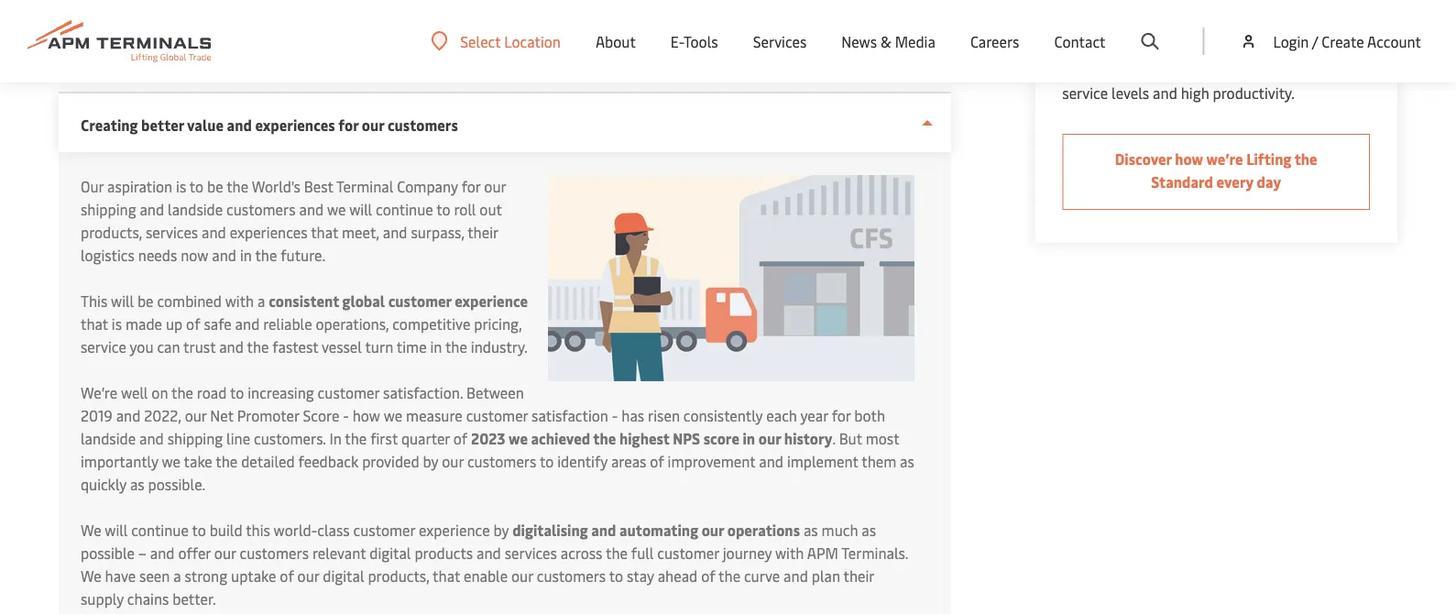 Task type: locate. For each thing, give the bounding box(es) containing it.
media
[[895, 31, 936, 51]]

1 vertical spatial operations
[[728, 520, 800, 540]]

1 vertical spatial consistent
[[269, 291, 339, 311]]

a
[[258, 291, 265, 311], [173, 566, 181, 586]]

productivity.
[[1213, 83, 1295, 103]]

1 horizontal spatial shipping
[[167, 429, 223, 448]]

by for experience
[[494, 520, 509, 540]]

and right now
[[212, 245, 237, 265]]

for inside dropdown button
[[339, 115, 359, 135]]

1 vertical spatial is
[[112, 314, 122, 334]]

1 vertical spatial by
[[494, 520, 509, 540]]

0 horizontal spatial -
[[343, 406, 349, 425]]

continue inside our aspiration is to be the world's best terminal company for our shipping and landside customers and we will continue to roll out products, services and experiences that meet, and surpass, their logistics needs now and in the future.
[[376, 199, 433, 219]]

customers down 2023 at the left of page
[[468, 452, 537, 471]]

0 horizontal spatial products,
[[81, 222, 142, 242]]

the inside discover how we're lifting the standard every day
[[1295, 149, 1318, 169]]

customer value image
[[548, 175, 915, 381]]

consistent down /
[[1280, 60, 1348, 80]]

increasing
[[248, 383, 314, 402]]

we up possible
[[81, 520, 101, 540]]

service
[[1063, 83, 1109, 103], [81, 337, 126, 357]]

2019
[[81, 406, 113, 425]]

2 we from the top
[[81, 566, 101, 586]]

2 horizontal spatial that
[[433, 566, 460, 586]]

1 horizontal spatial their
[[844, 566, 875, 586]]

0 horizontal spatial a
[[173, 566, 181, 586]]

customer up competitive
[[388, 291, 452, 311]]

will
[[349, 199, 372, 219], [111, 291, 134, 311], [105, 520, 128, 540]]

enable
[[1233, 60, 1277, 80], [464, 566, 508, 586]]

to left stay
[[609, 566, 624, 586]]

1 vertical spatial experience
[[419, 520, 490, 540]]

customers inside our aspiration is to be the world's best terminal company for our shipping and landside customers and we will continue to roll out products, services and experiences that meet, and surpass, their logistics needs now and in the future.
[[227, 199, 296, 219]]

1 vertical spatial digital
[[323, 566, 364, 586]]

we inside we're well on the road to increasing customer satisfaction. between 2019 and 2022, our net promoter score - how we measure customer satisfaction - has risen consistently each year for both landside and shipping line customers. in the first quarter of
[[384, 406, 403, 425]]

customer up ahead
[[658, 543, 719, 563]]

by down the quarter
[[423, 452, 439, 471]]

by left digitalising
[[494, 520, 509, 540]]

1 horizontal spatial digital
[[370, 543, 411, 563]]

we
[[327, 199, 346, 219], [384, 406, 403, 425], [509, 429, 528, 448], [162, 452, 181, 471]]

0 vertical spatial be
[[207, 176, 223, 196]]

0 vertical spatial experiences
[[255, 115, 335, 135]]

2 vertical spatial will
[[105, 520, 128, 540]]

services
[[146, 222, 198, 242], [505, 543, 557, 563]]

1 horizontal spatial by
[[494, 520, 509, 540]]

0 horizontal spatial how
[[353, 406, 380, 425]]

to inside . but most importantly we take the detailed feedback provided by our customers to identify areas of improvement and implement them as quickly as possible.
[[540, 452, 554, 471]]

for,
[[127, 55, 151, 74]]

customers down world's
[[227, 199, 296, 219]]

to down achieved
[[540, 452, 554, 471]]

and down each on the right
[[759, 452, 784, 471]]

that
[[311, 222, 338, 242], [81, 314, 108, 334], [433, 566, 460, 586]]

their inside our aspiration is to be the world's best terminal company for our shipping and landside customers and we will continue to roll out products, services and experiences that meet, and surpass, their logistics needs now and in the future.
[[468, 222, 498, 242]]

well
[[121, 383, 148, 402]]

that inside 'as much as possible – and offer our customers relevant digital products and services across the full customer journey with apm terminals. we have seen a strong uptake of our digital products, that enable our customers to stay ahead of the curve and plan their supply chains better.'
[[433, 566, 460, 586]]

on
[[152, 383, 168, 402]]

1 horizontal spatial consistent
[[1280, 60, 1348, 80]]

is inside this will be combined with a consistent global customer experience that is made up of safe and reliable operations, competitive pricing, service you can trust and the fastest vessel turn time in the industry.
[[112, 314, 122, 334]]

1 horizontal spatial be
[[207, 176, 223, 196]]

0 vertical spatial continue
[[376, 199, 433, 219]]

0 horizontal spatial that
[[81, 314, 108, 334]]

with up safe
[[225, 291, 254, 311]]

1 horizontal spatial that
[[311, 222, 338, 242]]

1 vertical spatial will
[[111, 291, 134, 311]]

their
[[468, 222, 498, 242], [844, 566, 875, 586]]

each
[[767, 406, 797, 425]]

0 vertical spatial enable
[[1233, 60, 1277, 80]]

be inside this will be combined with a consistent global customer experience that is made up of safe and reliable operations, competitive pricing, service you can trust and the fastest vessel turn time in the industry.
[[137, 291, 154, 311]]

for up "terminal"
[[339, 115, 359, 135]]

shipping down our
[[81, 199, 136, 219]]

creating better value and experiences for our customers
[[81, 115, 458, 135]]

0 horizontal spatial for
[[339, 115, 359, 135]]

0 horizontal spatial continue
[[131, 520, 189, 540]]

how inside discover how we're lifting the standard every day
[[1176, 149, 1204, 169]]

our inside our aspiration is to be the world's best terminal company for our shipping and landside customers and we will continue to roll out products, services and experiences that meet, and surpass, their logistics needs now and in the future.
[[484, 176, 506, 196]]

our down the quarter
[[442, 452, 464, 471]]

is right "aspiration"
[[176, 176, 186, 196]]

0 horizontal spatial with
[[225, 291, 254, 311]]

apm
[[807, 543, 839, 563]]

our left net
[[185, 406, 207, 425]]

caring for, engaging with, and empowering our people button
[[59, 33, 952, 94]]

our inside we're well on the road to increasing customer satisfaction. between 2019 and 2022, our net promoter score - how we measure customer satisfaction - has risen consistently each year for both landside and shipping line customers. in the first quarter of
[[185, 406, 207, 425]]

0 horizontal spatial their
[[468, 222, 498, 242]]

will inside this will be combined with a consistent global customer experience that is made up of safe and reliable operations, competitive pricing, service you can trust and the fastest vessel turn time in the industry.
[[111, 291, 134, 311]]

in down competitive
[[430, 337, 442, 357]]

0 vertical spatial consistent
[[1280, 60, 1348, 80]]

news
[[842, 31, 877, 51]]

create
[[1322, 31, 1365, 51]]

enable down products
[[464, 566, 508, 586]]

take
[[184, 452, 212, 471]]

that down products
[[433, 566, 460, 586]]

our up out
[[484, 176, 506, 196]]

shipping
[[81, 199, 136, 219], [167, 429, 223, 448]]

of left 2023 at the left of page
[[454, 429, 468, 448]]

by for provided
[[423, 452, 439, 471]]

experience inside this will be combined with a consistent global customer experience that is made up of safe and reliable operations, competitive pricing, service you can trust and the fastest vessel turn time in the industry.
[[455, 291, 528, 311]]

satisfaction.
[[383, 383, 463, 402]]

logistics
[[81, 245, 135, 265]]

contact button
[[1055, 0, 1106, 83]]

customers down people
[[388, 115, 458, 135]]

1 vertical spatial for
[[462, 176, 481, 196]]

a
[[1063, 37, 1072, 57]]

customer inside reliability a standardized approach to operations and customer care globally to enable consistent service levels and high productivity.
[[1063, 60, 1125, 80]]

2 vertical spatial in
[[743, 429, 756, 448]]

2023 we achieved the highest nps score in our history
[[471, 429, 833, 448]]

and right –
[[150, 543, 175, 563]]

1 horizontal spatial landside
[[168, 199, 223, 219]]

as up apm
[[804, 520, 818, 540]]

and right safe
[[235, 314, 260, 334]]

vessel
[[322, 337, 362, 357]]

- right score
[[343, 406, 349, 425]]

people
[[397, 55, 443, 74]]

will for we will continue to build this world-class customer experience by
[[105, 520, 128, 540]]

the left fastest
[[247, 337, 269, 357]]

fastest
[[273, 337, 318, 357]]

0 horizontal spatial in
[[240, 245, 252, 265]]

0 horizontal spatial landside
[[81, 429, 136, 448]]

0 vertical spatial is
[[176, 176, 186, 196]]

between
[[467, 383, 524, 402]]

how inside we're well on the road to increasing customer satisfaction. between 2019 and 2022, our net promoter score - how we measure customer satisfaction - has risen consistently each year for both landside and shipping line customers. in the first quarter of
[[353, 406, 380, 425]]

0 vertical spatial in
[[240, 245, 252, 265]]

0 vertical spatial a
[[258, 291, 265, 311]]

products, up logistics
[[81, 222, 142, 242]]

0 vertical spatial experience
[[455, 291, 528, 311]]

service left you
[[81, 337, 126, 357]]

1 vertical spatial products,
[[368, 566, 430, 586]]

and right the value
[[227, 115, 252, 135]]

the down competitive
[[445, 337, 467, 357]]

across
[[561, 543, 603, 563]]

full
[[632, 543, 654, 563]]

shipping up the take
[[167, 429, 223, 448]]

will up meet,
[[349, 199, 372, 219]]

0 horizontal spatial operations
[[728, 520, 800, 540]]

0 horizontal spatial by
[[423, 452, 439, 471]]

0 horizontal spatial service
[[81, 337, 126, 357]]

0 vertical spatial will
[[349, 199, 372, 219]]

1 vertical spatial services
[[505, 543, 557, 563]]

for up roll
[[462, 176, 481, 196]]

operations up the journey
[[728, 520, 800, 540]]

for up .
[[832, 406, 851, 425]]

high
[[1182, 83, 1210, 103]]

creating
[[81, 115, 138, 135]]

landside up "importantly"
[[81, 429, 136, 448]]

as
[[900, 452, 915, 471], [130, 474, 145, 494], [804, 520, 818, 540], [862, 520, 877, 540]]

service left levels
[[1063, 83, 1109, 103]]

services inside 'as much as possible – and offer our customers relevant digital products and services across the full customer journey with apm terminals. we have seen a strong uptake of our digital products, that enable our customers to stay ahead of the curve and plan their supply chains better.'
[[505, 543, 557, 563]]

made
[[126, 314, 162, 334]]

1 - from the left
[[343, 406, 349, 425]]

we up first
[[384, 406, 403, 425]]

as much as possible – and offer our customers relevant digital products and services across the full customer journey with apm terminals. we have seen a strong uptake of our digital products, that enable our customers to stay ahead of the curve and plan their supply chains better.
[[81, 520, 909, 609]]

continue
[[376, 199, 433, 219], [131, 520, 189, 540]]

the inside . but most importantly we take the detailed feedback provided by our customers to identify areas of improvement and implement them as quickly as possible.
[[216, 452, 238, 471]]

1 vertical spatial service
[[81, 337, 126, 357]]

digital right the 'relevant'
[[370, 543, 411, 563]]

this
[[246, 520, 270, 540]]

0 horizontal spatial shipping
[[81, 199, 136, 219]]

have
[[105, 566, 136, 586]]

consistent inside this will be combined with a consistent global customer experience that is made up of safe and reliable operations, competitive pricing, service you can trust and the fastest vessel turn time in the industry.
[[269, 291, 339, 311]]

in inside this will be combined with a consistent global customer experience that is made up of safe and reliable operations, competitive pricing, service you can trust and the fastest vessel turn time in the industry.
[[430, 337, 442, 357]]

company
[[397, 176, 458, 196]]

and right meet,
[[383, 222, 408, 242]]

1 vertical spatial a
[[173, 566, 181, 586]]

1 vertical spatial enable
[[464, 566, 508, 586]]

with,
[[218, 55, 253, 74]]

reliability a standardized approach to operations and customer care globally to enable consistent service levels and high productivity.
[[1063, 14, 1348, 103]]

our
[[81, 176, 104, 196]]

0 vertical spatial for
[[339, 115, 359, 135]]

of down 2023 we achieved the highest nps score in our history
[[650, 452, 664, 471]]

with
[[225, 291, 254, 311], [776, 543, 804, 563]]

better.
[[173, 589, 216, 609]]

0 horizontal spatial consistent
[[269, 291, 339, 311]]

1 horizontal spatial continue
[[376, 199, 433, 219]]

2 horizontal spatial in
[[743, 429, 756, 448]]

the down line
[[216, 452, 238, 471]]

their down terminals.
[[844, 566, 875, 586]]

experiences up world's
[[255, 115, 335, 135]]

1 horizontal spatial a
[[258, 291, 265, 311]]

shipping inside our aspiration is to be the world's best terminal company for our shipping and landside customers and we will continue to roll out products, services and experiences that meet, and surpass, their logistics needs now and in the future.
[[81, 199, 136, 219]]

as right them
[[900, 452, 915, 471]]

1 vertical spatial experiences
[[230, 222, 308, 242]]

0 vertical spatial that
[[311, 222, 338, 242]]

our down the 'relevant'
[[298, 566, 319, 586]]

for inside we're well on the road to increasing customer satisfaction. between 2019 and 2022, our net promoter score - how we measure customer satisfaction - has risen consistently each year for both landside and shipping line customers. in the first quarter of
[[832, 406, 851, 425]]

and down the best
[[299, 199, 324, 219]]

1 horizontal spatial how
[[1176, 149, 1204, 169]]

0 vertical spatial operations
[[1246, 37, 1316, 57]]

enable up productivity.
[[1233, 60, 1277, 80]]

1 horizontal spatial service
[[1063, 83, 1109, 103]]

is left the made
[[112, 314, 122, 334]]

consistently
[[684, 406, 763, 425]]

1 horizontal spatial services
[[505, 543, 557, 563]]

1 vertical spatial we
[[81, 566, 101, 586]]

by inside . but most importantly we take the detailed feedback provided by our customers to identify areas of improvement and implement them as quickly as possible.
[[423, 452, 439, 471]]

will right this
[[111, 291, 134, 311]]

1 horizontal spatial with
[[776, 543, 804, 563]]

1 vertical spatial landside
[[81, 429, 136, 448]]

1 horizontal spatial in
[[430, 337, 442, 357]]

in inside our aspiration is to be the world's best terminal company for our shipping and landside customers and we will continue to roll out products, services and experiences that meet, and surpass, their logistics needs now and in the future.
[[240, 245, 252, 265]]

2 horizontal spatial for
[[832, 406, 851, 425]]

we inside . but most importantly we take the detailed feedback provided by our customers to identify areas of improvement and implement them as quickly as possible.
[[162, 452, 181, 471]]

0 vertical spatial service
[[1063, 83, 1109, 103]]

0 horizontal spatial services
[[146, 222, 198, 242]]

1 vertical spatial how
[[353, 406, 380, 425]]

careers
[[971, 31, 1020, 51]]

customer down contact
[[1063, 60, 1125, 80]]

1 horizontal spatial is
[[176, 176, 186, 196]]

products,
[[81, 222, 142, 242], [368, 566, 430, 586]]

we
[[81, 520, 101, 540], [81, 566, 101, 586]]

1 horizontal spatial products,
[[368, 566, 430, 586]]

2023
[[471, 429, 506, 448]]

1 vertical spatial in
[[430, 337, 442, 357]]

1 vertical spatial with
[[776, 543, 804, 563]]

landside up now
[[168, 199, 223, 219]]

of inside this will be combined with a consistent global customer experience that is made up of safe and reliable operations, competitive pricing, service you can trust and the fastest vessel turn time in the industry.
[[186, 314, 200, 334]]

terminals.
[[842, 543, 909, 563]]

- left has
[[612, 406, 618, 425]]

0 vertical spatial with
[[225, 291, 254, 311]]

services up needs
[[146, 222, 198, 242]]

0 horizontal spatial enable
[[464, 566, 508, 586]]

2 vertical spatial that
[[433, 566, 460, 586]]

world's
[[252, 176, 301, 196]]

first
[[371, 429, 398, 448]]

landside inside our aspiration is to be the world's best terminal company for our shipping and landside customers and we will continue to roll out products, services and experiences that meet, and surpass, their logistics needs now and in the future.
[[168, 199, 223, 219]]

experiences inside our aspiration is to be the world's best terminal company for our shipping and landside customers and we will continue to roll out products, services and experiences that meet, and surpass, their logistics needs now and in the future.
[[230, 222, 308, 242]]

to
[[1228, 37, 1242, 57], [1215, 60, 1229, 80], [190, 176, 204, 196], [437, 199, 451, 219], [230, 383, 244, 402], [540, 452, 554, 471], [192, 520, 206, 540], [609, 566, 624, 586]]

products, inside our aspiration is to be the world's best terminal company for our shipping and landside customers and we will continue to roll out products, services and experiences that meet, and surpass, their logistics needs now and in the future.
[[81, 222, 142, 242]]

0 vertical spatial products,
[[81, 222, 142, 242]]

empowering
[[285, 55, 368, 74]]

we up "supply"
[[81, 566, 101, 586]]

to inside we're well on the road to increasing customer satisfaction. between 2019 and 2022, our net promoter score - how we measure customer satisfaction - has risen consistently each year for both landside and shipping line customers. in the first quarter of
[[230, 383, 244, 402]]

a up reliable
[[258, 291, 265, 311]]

in right the score
[[743, 429, 756, 448]]

experience up products
[[419, 520, 490, 540]]

we up possible. on the bottom left of the page
[[162, 452, 181, 471]]

and inside creating better value and experiences for our customers dropdown button
[[227, 115, 252, 135]]

1 horizontal spatial enable
[[1233, 60, 1277, 80]]

1 vertical spatial that
[[81, 314, 108, 334]]

1 vertical spatial be
[[137, 291, 154, 311]]

stay
[[627, 566, 654, 586]]

select location
[[460, 31, 561, 51]]

identify
[[558, 452, 608, 471]]

implement
[[787, 452, 859, 471]]

1 vertical spatial continue
[[131, 520, 189, 540]]

0 vertical spatial by
[[423, 452, 439, 471]]

reliability
[[1063, 14, 1133, 34]]

history
[[785, 429, 833, 448]]

our left people
[[371, 55, 394, 74]]

services down digitalising
[[505, 543, 557, 563]]

1 horizontal spatial operations
[[1246, 37, 1316, 57]]

how
[[1176, 149, 1204, 169], [353, 406, 380, 425]]

how up first
[[353, 406, 380, 425]]

0 vertical spatial their
[[468, 222, 498, 242]]

2 vertical spatial for
[[832, 406, 851, 425]]

0 horizontal spatial is
[[112, 314, 122, 334]]

approach
[[1164, 37, 1225, 57]]

-
[[343, 406, 349, 425], [612, 406, 618, 425]]

0 vertical spatial shipping
[[81, 199, 136, 219]]

a right 'seen'
[[173, 566, 181, 586]]

global
[[342, 291, 385, 311]]

0 horizontal spatial be
[[137, 291, 154, 311]]

0 vertical spatial how
[[1176, 149, 1204, 169]]

promoter
[[237, 406, 299, 425]]

automating
[[620, 520, 699, 540]]

by
[[423, 452, 439, 471], [494, 520, 509, 540]]

experience up pricing,
[[455, 291, 528, 311]]

1 vertical spatial shipping
[[167, 429, 223, 448]]

be up the made
[[137, 291, 154, 311]]

our inside . but most importantly we take the detailed feedback provided by our customers to identify areas of improvement and implement them as quickly as possible.
[[442, 452, 464, 471]]

the down the journey
[[719, 566, 741, 586]]

consistent
[[1280, 60, 1348, 80], [269, 291, 339, 311]]

as down "importantly"
[[130, 474, 145, 494]]

1 horizontal spatial for
[[462, 176, 481, 196]]

products, down products
[[368, 566, 430, 586]]

1 vertical spatial their
[[844, 566, 875, 586]]

0 vertical spatial services
[[146, 222, 198, 242]]

much
[[822, 520, 859, 540]]

year
[[801, 406, 829, 425]]

1 horizontal spatial -
[[612, 406, 618, 425]]

nps
[[673, 429, 700, 448]]

that inside our aspiration is to be the world's best terminal company for our shipping and landside customers and we will continue to roll out products, services and experiences that meet, and surpass, their logistics needs now and in the future.
[[311, 222, 338, 242]]

and right with,
[[256, 55, 281, 74]]

up
[[166, 314, 183, 334]]

0 vertical spatial we
[[81, 520, 101, 540]]

levels
[[1112, 83, 1150, 103]]

digital down the 'relevant'
[[323, 566, 364, 586]]

0 vertical spatial landside
[[168, 199, 223, 219]]

in right now
[[240, 245, 252, 265]]

and down 2022,
[[139, 429, 164, 448]]



Task type: describe. For each thing, give the bounding box(es) containing it.
customers down this
[[240, 543, 309, 563]]

a inside 'as much as possible – and offer our customers relevant digital products and services across the full customer journey with apm terminals. we have seen a strong uptake of our digital products, that enable our customers to stay ahead of the curve and plan their supply chains better.'
[[173, 566, 181, 586]]

our aspiration is to be the world's best terminal company for our shipping and landside customers and we will continue to roll out products, services and experiences that meet, and surpass, their logistics needs now and in the future.
[[81, 176, 506, 265]]

with inside 'as much as possible – and offer our customers relevant digital products and services across the full customer journey with apm terminals. we have seen a strong uptake of our digital products, that enable our customers to stay ahead of the curve and plan their supply chains better.'
[[776, 543, 804, 563]]

our down build
[[214, 543, 236, 563]]

we right 2023 at the left of page
[[509, 429, 528, 448]]

out
[[480, 199, 502, 219]]

the left the full
[[606, 543, 628, 563]]

the right in
[[345, 429, 367, 448]]

provided
[[362, 452, 420, 471]]

to left roll
[[437, 199, 451, 219]]

combined
[[157, 291, 222, 311]]

and down "aspiration"
[[140, 199, 164, 219]]

relevant
[[313, 543, 366, 563]]

world-
[[274, 520, 318, 540]]

terminal
[[337, 176, 394, 196]]

of right the uptake
[[280, 566, 294, 586]]

most
[[866, 429, 900, 448]]

achieved
[[531, 429, 591, 448]]

landside inside we're well on the road to increasing customer satisfaction. between 2019 and 2022, our net promoter score - how we measure customer satisfaction - has risen consistently each year for both landside and shipping line customers. in the first quarter of
[[81, 429, 136, 448]]

trust
[[183, 337, 216, 357]]

location
[[504, 31, 561, 51]]

meet,
[[342, 222, 379, 242]]

careers button
[[971, 0, 1020, 83]]

we inside our aspiration is to be the world's best terminal company for our shipping and landside customers and we will continue to roll out products, services and experiences that meet, and surpass, their logistics needs now and in the future.
[[327, 199, 346, 219]]

select
[[460, 31, 501, 51]]

creating better value and experiences for our customers element
[[59, 152, 952, 614]]

and up across
[[591, 520, 616, 540]]

about
[[596, 31, 636, 51]]

and left high
[[1153, 83, 1178, 103]]

to inside 'as much as possible – and offer our customers relevant digital products and services across the full customer journey with apm terminals. we have seen a strong uptake of our digital products, that enable our customers to stay ahead of the curve and plan their supply chains better.'
[[609, 566, 624, 586]]

to right "aspiration"
[[190, 176, 204, 196]]

standard
[[1152, 172, 1214, 192]]

can
[[157, 337, 180, 357]]

and inside caring for, engaging with, and empowering our people dropdown button
[[256, 55, 281, 74]]

service inside reliability a standardized approach to operations and customer care globally to enable consistent service levels and high productivity.
[[1063, 83, 1109, 103]]

contact
[[1055, 31, 1106, 51]]

as up terminals.
[[862, 520, 877, 540]]

customers inside . but most importantly we take the detailed feedback provided by our customers to identify areas of improvement and implement them as quickly as possible.
[[468, 452, 537, 471]]

news & media button
[[842, 0, 936, 83]]

satisfaction
[[532, 406, 609, 425]]

the up identify
[[594, 429, 616, 448]]

enable inside 'as much as possible – and offer our customers relevant digital products and services across the full customer journey with apm terminals. we have seen a strong uptake of our digital products, that enable our customers to stay ahead of the curve and plan their supply chains better.'
[[464, 566, 508, 586]]

we're
[[1207, 149, 1244, 169]]

the right on
[[171, 383, 193, 402]]

and up now
[[202, 222, 226, 242]]

login
[[1274, 31, 1310, 51]]

strong
[[185, 566, 227, 586]]

1 we from the top
[[81, 520, 101, 540]]

this
[[81, 291, 108, 311]]

customers.
[[254, 429, 326, 448]]

customer up score
[[318, 383, 380, 402]]

news & media
[[842, 31, 936, 51]]

care
[[1128, 60, 1156, 80]]

products
[[415, 543, 473, 563]]

shipping inside we're well on the road to increasing customer satisfaction. between 2019 and 2022, our net promoter score - how we measure customer satisfaction - has risen consistently each year for both landside and shipping line customers. in the first quarter of
[[167, 429, 223, 448]]

best
[[304, 176, 333, 196]]

we inside 'as much as possible – and offer our customers relevant digital products and services across the full customer journey with apm terminals. we have seen a strong uptake of our digital products, that enable our customers to stay ahead of the curve and plan their supply chains better.'
[[81, 566, 101, 586]]

is inside our aspiration is to be the world's best terminal company for our shipping and landside customers and we will continue to roll out products, services and experiences that meet, and surpass, their logistics needs now and in the future.
[[176, 176, 186, 196]]

with inside this will be combined with a consistent global customer experience that is made up of safe and reliable operations, competitive pricing, service you can trust and the fastest vessel turn time in the industry.
[[225, 291, 254, 311]]

consistent inside reliability a standardized approach to operations and customer care globally to enable consistent service levels and high productivity.
[[1280, 60, 1348, 80]]

operations inside creating better value and experiences for our customers element
[[728, 520, 800, 540]]

be inside our aspiration is to be the world's best terminal company for our shipping and landside customers and we will continue to roll out products, services and experiences that meet, and surpass, their logistics needs now and in the future.
[[207, 176, 223, 196]]

improvement
[[668, 452, 756, 471]]

value
[[187, 115, 224, 135]]

service inside this will be combined with a consistent global customer experience that is made up of safe and reliable operations, competitive pricing, service you can trust and the fastest vessel turn time in the industry.
[[81, 337, 126, 357]]

operations inside reliability a standardized approach to operations and customer care globally to enable consistent service levels and high productivity.
[[1246, 37, 1316, 57]]

customer up the 'relevant'
[[354, 520, 415, 540]]

supply
[[81, 589, 124, 609]]

measure
[[406, 406, 463, 425]]

e-tools button
[[671, 0, 718, 83]]

risen
[[648, 406, 680, 425]]

. but most importantly we take the detailed feedback provided by our customers to identify areas of improvement and implement them as quickly as possible.
[[81, 429, 915, 494]]

reliable
[[263, 314, 312, 334]]

that inside this will be combined with a consistent global customer experience that is made up of safe and reliable operations, competitive pricing, service you can trust and the fastest vessel turn time in the industry.
[[81, 314, 108, 334]]

them
[[862, 452, 897, 471]]

pricing,
[[474, 314, 522, 334]]

of inside . but most importantly we take the detailed feedback provided by our customers to identify areas of improvement and implement them as quickly as possible.
[[650, 452, 664, 471]]

experience for consistent global customer experience
[[455, 291, 528, 311]]

0 horizontal spatial digital
[[323, 566, 364, 586]]

to right approach
[[1228, 37, 1242, 57]]

products, inside 'as much as possible – and offer our customers relevant digital products and services across the full customer journey with apm terminals. we have seen a strong uptake of our digital products, that enable our customers to stay ahead of the curve and plan their supply chains better.'
[[368, 566, 430, 586]]

our down digitalising
[[512, 566, 533, 586]]

road
[[197, 383, 227, 402]]

0 vertical spatial digital
[[370, 543, 411, 563]]

every
[[1217, 172, 1254, 192]]

areas
[[611, 452, 647, 471]]

will for this will be combined with a
[[111, 291, 134, 311]]

our down each on the right
[[759, 429, 781, 448]]

creating better value and experiences for our customers button
[[59, 94, 952, 152]]

account
[[1368, 31, 1422, 51]]

and left plan at the bottom of page
[[784, 566, 808, 586]]

in
[[330, 429, 342, 448]]

aspiration
[[107, 176, 172, 196]]

will inside our aspiration is to be the world's best terminal company for our shipping and landside customers and we will continue to roll out products, services and experiences that meet, and surpass, their logistics needs now and in the future.
[[349, 199, 372, 219]]

e-
[[671, 31, 684, 51]]

and right products
[[477, 543, 501, 563]]

discover how we're lifting the standard every day link
[[1063, 134, 1371, 210]]

we're well on the road to increasing customer satisfaction. between 2019 and 2022, our net promoter score - how we measure customer satisfaction - has risen consistently each year for both landside and shipping line customers. in the first quarter of
[[81, 383, 886, 448]]

and down safe
[[219, 337, 244, 357]]

customers down across
[[537, 566, 606, 586]]

to down approach
[[1215, 60, 1229, 80]]

detailed
[[241, 452, 295, 471]]

and down well
[[116, 406, 141, 425]]

of inside we're well on the road to increasing customer satisfaction. between 2019 and 2022, our net promoter score - how we measure customer satisfaction - has risen consistently each year for both landside and shipping line customers. in the first quarter of
[[454, 429, 468, 448]]

lifting
[[1247, 149, 1292, 169]]

and right /
[[1320, 37, 1344, 57]]

standardized
[[1075, 37, 1160, 57]]

feedback
[[298, 452, 359, 471]]

&
[[881, 31, 892, 51]]

e-tools
[[671, 31, 718, 51]]

customer inside this will be combined with a consistent global customer experience that is made up of safe and reliable operations, competitive pricing, service you can trust and the fastest vessel turn time in the industry.
[[388, 291, 452, 311]]

select location button
[[431, 31, 561, 51]]

our up the journey
[[702, 520, 724, 540]]

the left future.
[[255, 245, 277, 265]]

quarter
[[401, 429, 450, 448]]

/
[[1313, 31, 1319, 51]]

chains
[[127, 589, 169, 609]]

customer inside 'as much as possible – and offer our customers relevant digital products and services across the full customer journey with apm terminals. we have seen a strong uptake of our digital products, that enable our customers to stay ahead of the curve and plan their supply chains better.'
[[658, 543, 719, 563]]

seen
[[139, 566, 170, 586]]

but
[[839, 429, 862, 448]]

tools
[[684, 31, 718, 51]]

a inside this will be combined with a consistent global customer experience that is made up of safe and reliable operations, competitive pricing, service you can trust and the fastest vessel turn time in the industry.
[[258, 291, 265, 311]]

services inside our aspiration is to be the world's best terminal company for our shipping and landside customers and we will continue to roll out products, services and experiences that meet, and surpass, their logistics needs now and in the future.
[[146, 222, 198, 242]]

2 - from the left
[[612, 406, 618, 425]]

customers inside creating better value and experiences for our customers dropdown button
[[388, 115, 458, 135]]

to up offer
[[192, 520, 206, 540]]

experiences inside dropdown button
[[255, 115, 335, 135]]

possible
[[81, 543, 135, 563]]

experience for digitalising and automating our operations
[[419, 520, 490, 540]]

build
[[210, 520, 243, 540]]

and inside . but most importantly we take the detailed feedback provided by our customers to identify areas of improvement and implement them as quickly as possible.
[[759, 452, 784, 471]]

engaging
[[154, 55, 215, 74]]

enable inside reliability a standardized approach to operations and customer care globally to enable consistent service levels and high productivity.
[[1233, 60, 1277, 80]]

net
[[210, 406, 234, 425]]

uptake
[[231, 566, 276, 586]]

of right ahead
[[701, 566, 716, 586]]

this will be combined with a consistent global customer experience that is made up of safe and reliable operations, competitive pricing, service you can trust and the fastest vessel turn time in the industry.
[[81, 291, 528, 357]]

offer
[[178, 543, 211, 563]]

the left world's
[[227, 176, 249, 196]]

caring
[[81, 55, 124, 74]]

day
[[1257, 172, 1282, 192]]

plan
[[812, 566, 841, 586]]

customer down between
[[466, 406, 528, 425]]

login / create account
[[1274, 31, 1422, 51]]

discover
[[1115, 149, 1172, 169]]

for inside our aspiration is to be the world's best terminal company for our shipping and landside customers and we will continue to roll out products, services and experiences that meet, and surpass, their logistics needs now and in the future.
[[462, 176, 481, 196]]

their inside 'as much as possible – and offer our customers relevant digital products and services across the full customer journey with apm terminals. we have seen a strong uptake of our digital products, that enable our customers to stay ahead of the curve and plan their supply chains better.'
[[844, 566, 875, 586]]

caring for, engaging with, and empowering our people
[[81, 55, 443, 74]]

journey
[[723, 543, 772, 563]]

our up "terminal"
[[362, 115, 384, 135]]

operations,
[[316, 314, 389, 334]]



Task type: vqa. For each thing, say whether or not it's contained in the screenshot.
for within the OUR ASPIRATION IS TO BE THE WORLD'S BEST TERMINAL COMPANY FOR OUR SHIPPING AND LANDSIDE CUSTOMERS AND WE WILL CONTINUE TO ROLL OUT PRODUCTS, SERVICES AND EXPERIENCES THAT MEET, AND SURPASS, THEIR LOGISTICS NEEDS NOW AND IN THE FUTURE.
yes



